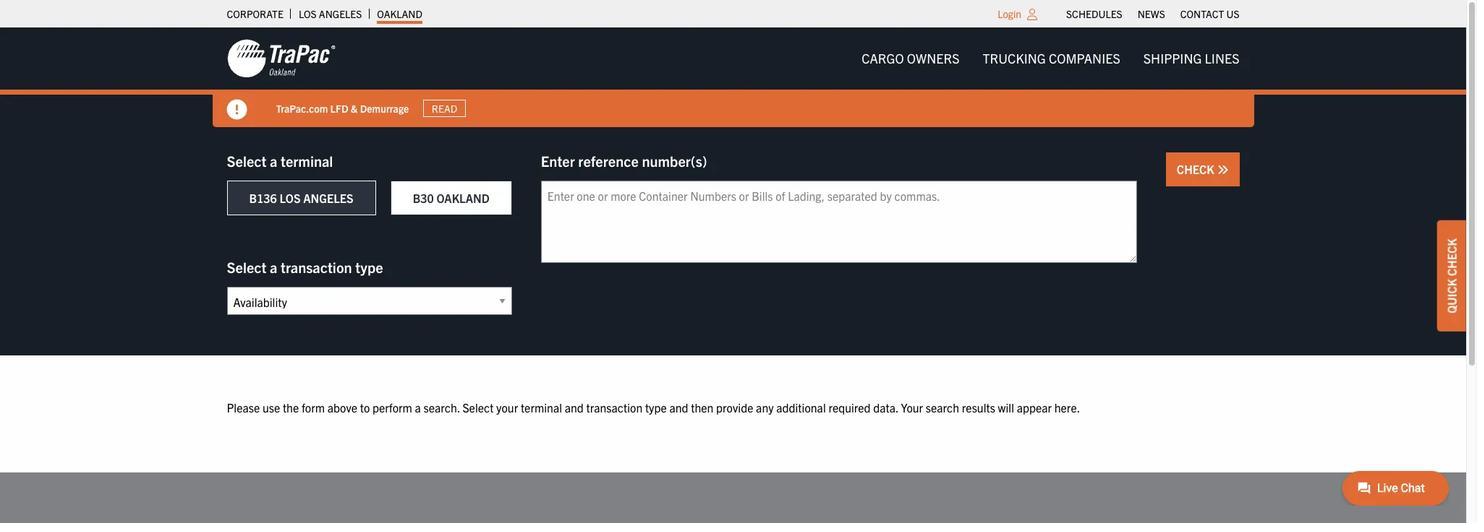 Task type: locate. For each thing, give the bounding box(es) containing it.
0 horizontal spatial and
[[565, 401, 584, 415]]

0 vertical spatial los
[[299, 7, 317, 20]]

your
[[497, 401, 518, 415]]

angeles down select a terminal
[[303, 191, 354, 206]]

los
[[299, 7, 317, 20], [280, 191, 301, 206]]

trucking companies
[[983, 50, 1121, 67]]

los angeles link
[[299, 4, 362, 24]]

a
[[270, 152, 277, 170], [270, 258, 277, 276], [415, 401, 421, 415]]

provide
[[717, 401, 754, 415]]

your
[[901, 401, 924, 415]]

1 vertical spatial check
[[1445, 239, 1460, 277]]

menu bar containing schedules
[[1059, 4, 1248, 24]]

select down "b136"
[[227, 258, 267, 276]]

menu bar up shipping
[[1059, 4, 1248, 24]]

and left then
[[670, 401, 689, 415]]

login
[[998, 7, 1022, 20]]

oakland
[[377, 7, 423, 20], [437, 191, 490, 206]]

enter
[[541, 152, 575, 170]]

oakland right los angeles "link"
[[377, 7, 423, 20]]

login link
[[998, 7, 1022, 20]]

a for terminal
[[270, 152, 277, 170]]

menu bar
[[1059, 4, 1248, 24], [850, 44, 1252, 73]]

contact
[[1181, 7, 1225, 20]]

solid image
[[1218, 164, 1229, 176]]

oakland right b30
[[437, 191, 490, 206]]

select a transaction type
[[227, 258, 383, 276]]

angeles left oakland link
[[319, 7, 362, 20]]

0 vertical spatial type
[[356, 258, 383, 276]]

1 vertical spatial a
[[270, 258, 277, 276]]

select
[[227, 152, 267, 170], [227, 258, 267, 276], [463, 401, 494, 415]]

contact us link
[[1181, 4, 1240, 24]]

0 vertical spatial check
[[1177, 162, 1218, 177]]

perform
[[373, 401, 412, 415]]

trapac.com
[[276, 102, 328, 115]]

news
[[1138, 7, 1166, 20]]

menu bar containing cargo owners
[[850, 44, 1252, 73]]

data.
[[874, 401, 899, 415]]

0 vertical spatial oakland
[[377, 7, 423, 20]]

1 vertical spatial los
[[280, 191, 301, 206]]

search.
[[424, 401, 460, 415]]

1 vertical spatial transaction
[[587, 401, 643, 415]]

1 horizontal spatial terminal
[[521, 401, 562, 415]]

cargo
[[862, 50, 904, 67]]

check
[[1177, 162, 1218, 177], [1445, 239, 1460, 277]]

1 vertical spatial oakland
[[437, 191, 490, 206]]

banner
[[0, 28, 1478, 127]]

0 vertical spatial transaction
[[281, 258, 352, 276]]

0 vertical spatial menu bar
[[1059, 4, 1248, 24]]

angeles
[[319, 7, 362, 20], [303, 191, 354, 206]]

lfd
[[330, 102, 349, 115]]

use
[[263, 401, 280, 415]]

select for select a transaction type
[[227, 258, 267, 276]]

1 horizontal spatial type
[[645, 401, 667, 415]]

0 horizontal spatial terminal
[[281, 152, 333, 170]]

los up 'oakland' "image"
[[299, 7, 317, 20]]

number(s)
[[642, 152, 708, 170]]

type
[[356, 258, 383, 276], [645, 401, 667, 415]]

0 vertical spatial select
[[227, 152, 267, 170]]

reference
[[579, 152, 639, 170]]

1 horizontal spatial and
[[670, 401, 689, 415]]

form
[[302, 401, 325, 415]]

terminal
[[281, 152, 333, 170], [521, 401, 562, 415]]

then
[[691, 401, 714, 415]]

0 vertical spatial a
[[270, 152, 277, 170]]

a left search.
[[415, 401, 421, 415]]

schedules link
[[1067, 4, 1123, 24]]

1 horizontal spatial transaction
[[587, 401, 643, 415]]

2 and from the left
[[670, 401, 689, 415]]

select up "b136"
[[227, 152, 267, 170]]

0 vertical spatial angeles
[[319, 7, 362, 20]]

terminal up b136 los angeles
[[281, 152, 333, 170]]

check button
[[1167, 153, 1240, 187]]

los inside "link"
[[299, 7, 317, 20]]

0 horizontal spatial check
[[1177, 162, 1218, 177]]

menu bar down the light icon
[[850, 44, 1252, 73]]

b136 los angeles
[[249, 191, 354, 206]]

1 horizontal spatial oakland
[[437, 191, 490, 206]]

demurrage
[[360, 102, 409, 115]]

quick check link
[[1438, 221, 1467, 332]]

a up "b136"
[[270, 152, 277, 170]]

los angeles
[[299, 7, 362, 20]]

and
[[565, 401, 584, 415], [670, 401, 689, 415]]

select left your
[[463, 401, 494, 415]]

footer
[[0, 473, 1467, 524]]

banner containing cargo owners
[[0, 28, 1478, 127]]

1 vertical spatial menu bar
[[850, 44, 1252, 73]]

any
[[756, 401, 774, 415]]

menu bar inside 'banner'
[[850, 44, 1252, 73]]

1 vertical spatial select
[[227, 258, 267, 276]]

us
[[1227, 7, 1240, 20]]

1 horizontal spatial check
[[1445, 239, 1460, 277]]

0 vertical spatial terminal
[[281, 152, 333, 170]]

and right your
[[565, 401, 584, 415]]

enter reference number(s)
[[541, 152, 708, 170]]

a down "b136"
[[270, 258, 277, 276]]

search
[[926, 401, 960, 415]]

terminal right your
[[521, 401, 562, 415]]

transaction
[[281, 258, 352, 276], [587, 401, 643, 415]]

los right "b136"
[[280, 191, 301, 206]]

0 horizontal spatial transaction
[[281, 258, 352, 276]]



Task type: vqa. For each thing, say whether or not it's contained in the screenshot.
the a
yes



Task type: describe. For each thing, give the bounding box(es) containing it.
quick check
[[1445, 239, 1460, 314]]

read
[[432, 102, 458, 115]]

&
[[351, 102, 358, 115]]

1 vertical spatial terminal
[[521, 401, 562, 415]]

above
[[328, 401, 358, 415]]

solid image
[[227, 100, 247, 120]]

trapac.com lfd & demurrage
[[276, 102, 409, 115]]

corporate link
[[227, 4, 284, 24]]

shipping
[[1144, 50, 1202, 67]]

corporate
[[227, 7, 284, 20]]

trucking
[[983, 50, 1046, 67]]

1 vertical spatial angeles
[[303, 191, 354, 206]]

0 horizontal spatial type
[[356, 258, 383, 276]]

here.
[[1055, 401, 1081, 415]]

required
[[829, 401, 871, 415]]

angeles inside los angeles "link"
[[319, 7, 362, 20]]

will
[[998, 401, 1015, 415]]

shipping lines link
[[1132, 44, 1252, 73]]

2 vertical spatial select
[[463, 401, 494, 415]]

light image
[[1028, 9, 1038, 20]]

select a terminal
[[227, 152, 333, 170]]

contact us
[[1181, 7, 1240, 20]]

cargo owners
[[862, 50, 960, 67]]

cargo owners link
[[850, 44, 972, 73]]

b30
[[413, 191, 434, 206]]

b136
[[249, 191, 277, 206]]

companies
[[1049, 50, 1121, 67]]

b30 oakland
[[413, 191, 490, 206]]

additional
[[777, 401, 826, 415]]

1 vertical spatial type
[[645, 401, 667, 415]]

lines
[[1205, 50, 1240, 67]]

the
[[283, 401, 299, 415]]

results
[[962, 401, 996, 415]]

to
[[360, 401, 370, 415]]

owners
[[907, 50, 960, 67]]

1 and from the left
[[565, 401, 584, 415]]

check inside button
[[1177, 162, 1218, 177]]

a for transaction
[[270, 258, 277, 276]]

Enter reference number(s) text field
[[541, 181, 1138, 263]]

shipping lines
[[1144, 50, 1240, 67]]

oakland image
[[227, 38, 335, 79]]

please
[[227, 401, 260, 415]]

schedules
[[1067, 7, 1123, 20]]

quick
[[1445, 279, 1460, 314]]

select for select a terminal
[[227, 152, 267, 170]]

please use the form above to perform a search. select your terminal and transaction type and then provide any additional required data. your search results will appear here.
[[227, 401, 1081, 415]]

0 horizontal spatial oakland
[[377, 7, 423, 20]]

read link
[[424, 100, 466, 117]]

news link
[[1138, 4, 1166, 24]]

oakland link
[[377, 4, 423, 24]]

trucking companies link
[[972, 44, 1132, 73]]

appear
[[1017, 401, 1052, 415]]

2 vertical spatial a
[[415, 401, 421, 415]]



